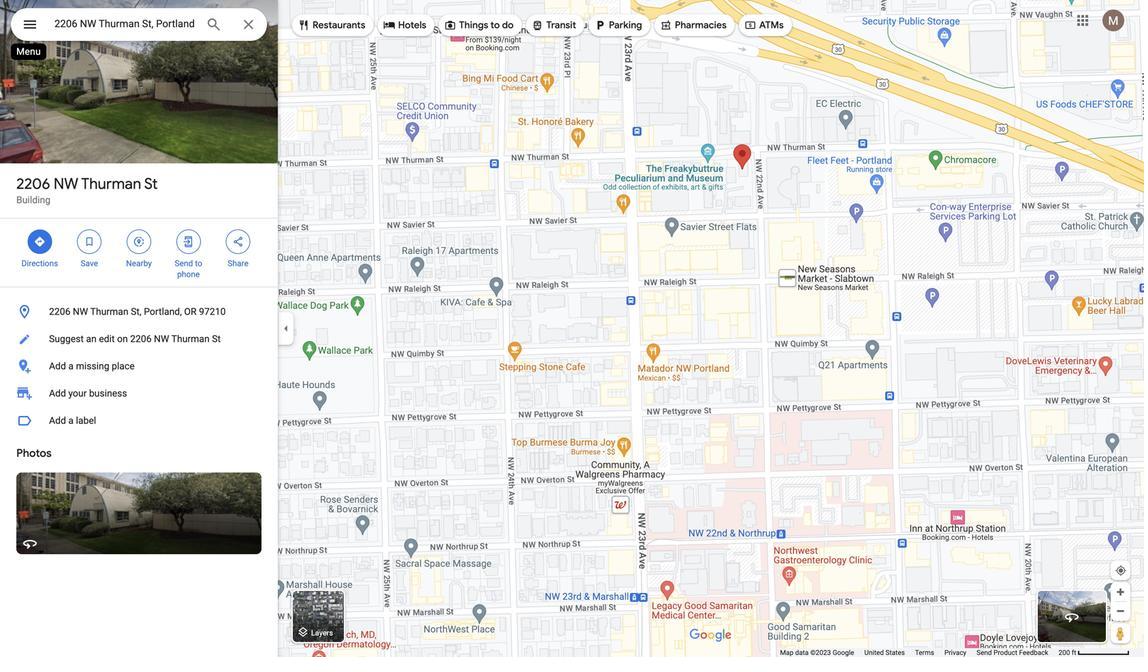 Task type: vqa. For each thing, say whether or not it's contained in the screenshot.


Task type: locate. For each thing, give the bounding box(es) containing it.
st,
[[131, 306, 141, 317]]


[[383, 18, 395, 33]]

a left label
[[68, 415, 74, 426]]

nearby
[[126, 259, 152, 268]]

200 ft button
[[1059, 649, 1130, 657]]

1 vertical spatial to
[[195, 259, 202, 268]]

nw inside 2206 nw thurman st building
[[54, 174, 78, 193]]

photos
[[16, 446, 52, 460]]

2 vertical spatial add
[[49, 415, 66, 426]]

©2023
[[810, 649, 831, 657]]

google maps element
[[0, 0, 1144, 657]]

add your business
[[49, 388, 127, 399]]

2206 inside 2206 nw thurman st building
[[16, 174, 50, 193]]

add left your
[[49, 388, 66, 399]]

0 vertical spatial send
[[175, 259, 193, 268]]


[[232, 234, 244, 249]]

thurman for st,
[[90, 306, 128, 317]]

footer
[[780, 648, 1059, 657]]

 hotels
[[383, 18, 426, 33]]

1 horizontal spatial send
[[977, 649, 992, 657]]

st up the 
[[144, 174, 158, 193]]

send
[[175, 259, 193, 268], [977, 649, 992, 657]]

a for label
[[68, 415, 74, 426]]

thurman left st, at the top
[[90, 306, 128, 317]]

or
[[184, 306, 197, 317]]

to up phone
[[195, 259, 202, 268]]

directions
[[21, 259, 58, 268]]

st inside button
[[212, 333, 221, 345]]

nw inside button
[[73, 306, 88, 317]]

0 horizontal spatial send
[[175, 259, 193, 268]]

2206
[[16, 174, 50, 193], [49, 306, 70, 317], [130, 333, 152, 345]]

send to phone
[[175, 259, 202, 279]]

1 vertical spatial nw
[[73, 306, 88, 317]]

on
[[117, 333, 128, 345]]

0 vertical spatial st
[[144, 174, 158, 193]]

0 vertical spatial 2206
[[16, 174, 50, 193]]

restaurants
[[313, 19, 365, 31]]

1 vertical spatial thurman
[[90, 306, 128, 317]]

portland,
[[144, 306, 182, 317]]

thurman inside 2206 nw thurman st, portland, or 97210 button
[[90, 306, 128, 317]]

pharmacies
[[675, 19, 727, 31]]

nw
[[54, 174, 78, 193], [73, 306, 88, 317], [154, 333, 169, 345]]

send for send product feedback
[[977, 649, 992, 657]]

a for missing
[[68, 361, 74, 372]]


[[22, 15, 38, 34]]

add down suggest
[[49, 361, 66, 372]]

 parking
[[594, 18, 642, 33]]

2 vertical spatial nw
[[154, 333, 169, 345]]

0 horizontal spatial to
[[195, 259, 202, 268]]

to
[[491, 19, 500, 31], [195, 259, 202, 268]]

send up phone
[[175, 259, 193, 268]]

map data ©2023 google
[[780, 649, 854, 657]]

a left missing
[[68, 361, 74, 372]]

a
[[68, 361, 74, 372], [68, 415, 74, 426]]

1 vertical spatial a
[[68, 415, 74, 426]]

2 a from the top
[[68, 415, 74, 426]]

share
[[228, 259, 248, 268]]

place
[[112, 361, 135, 372]]

97210
[[199, 306, 226, 317]]


[[594, 18, 606, 33]]

2206 up suggest
[[49, 306, 70, 317]]

thurman inside 2206 nw thurman st building
[[81, 174, 141, 193]]

collapse side panel image
[[279, 321, 294, 336]]

2206 inside button
[[130, 333, 152, 345]]

business
[[89, 388, 127, 399]]

atms
[[759, 19, 784, 31]]

1 vertical spatial st
[[212, 333, 221, 345]]

2206 up building
[[16, 174, 50, 193]]

1 add from the top
[[49, 361, 66, 372]]

layers
[[311, 629, 333, 637]]

privacy button
[[944, 648, 966, 657]]

0 vertical spatial nw
[[54, 174, 78, 193]]

show your location image
[[1115, 565, 1127, 577]]

st
[[144, 174, 158, 193], [212, 333, 221, 345]]


[[182, 234, 195, 249]]

2206 right on on the bottom left of the page
[[130, 333, 152, 345]]

2 vertical spatial 2206
[[130, 333, 152, 345]]

send inside send to phone
[[175, 259, 193, 268]]

1 a from the top
[[68, 361, 74, 372]]

3 add from the top
[[49, 415, 66, 426]]

200
[[1059, 649, 1070, 657]]

add a missing place button
[[0, 353, 278, 380]]

1 vertical spatial send
[[977, 649, 992, 657]]

2206 inside button
[[49, 306, 70, 317]]

2 vertical spatial thurman
[[171, 333, 210, 345]]

2 add from the top
[[49, 388, 66, 399]]

privacy
[[944, 649, 966, 657]]

add for add your business
[[49, 388, 66, 399]]

st down 97210
[[212, 333, 221, 345]]

thurman down the or
[[171, 333, 210, 345]]

st inside 2206 nw thurman st building
[[144, 174, 158, 193]]

0 vertical spatial to
[[491, 19, 500, 31]]

1 vertical spatial add
[[49, 388, 66, 399]]

thurman
[[81, 174, 141, 193], [90, 306, 128, 317], [171, 333, 210, 345]]

footer containing map data ©2023 google
[[780, 648, 1059, 657]]

0 vertical spatial add
[[49, 361, 66, 372]]

add left label
[[49, 415, 66, 426]]

transit
[[546, 19, 576, 31]]

 pharmacies
[[660, 18, 727, 33]]

send left the "product"
[[977, 649, 992, 657]]

none field inside the 2206 nw thurman st, portland, or 97210 field
[[54, 16, 195, 32]]

0 vertical spatial a
[[68, 361, 74, 372]]

None field
[[54, 16, 195, 32]]

2206 for st
[[16, 174, 50, 193]]

do
[[502, 19, 514, 31]]

1 horizontal spatial to
[[491, 19, 500, 31]]

google account: madeline spawn  
(madeline.spawn@adept.ai) image
[[1103, 10, 1124, 31]]

states
[[886, 649, 905, 657]]

0 vertical spatial thurman
[[81, 174, 141, 193]]

2206 nw thurman st main content
[[0, 0, 278, 657]]

0 horizontal spatial st
[[144, 174, 158, 193]]


[[298, 18, 310, 33]]

google
[[833, 649, 854, 657]]

send inside button
[[977, 649, 992, 657]]

united states button
[[864, 648, 905, 657]]

1 vertical spatial 2206
[[49, 306, 70, 317]]

feedback
[[1019, 649, 1048, 657]]

add for add a missing place
[[49, 361, 66, 372]]

thurman for st
[[81, 174, 141, 193]]

add
[[49, 361, 66, 372], [49, 388, 66, 399], [49, 415, 66, 426]]

terms button
[[915, 648, 934, 657]]

show street view coverage image
[[1111, 623, 1131, 644]]

1 horizontal spatial st
[[212, 333, 221, 345]]

footer inside google maps element
[[780, 648, 1059, 657]]

to left do
[[491, 19, 500, 31]]

thurman up 
[[81, 174, 141, 193]]



Task type: describe. For each thing, give the bounding box(es) containing it.
 things to do
[[444, 18, 514, 33]]

map
[[780, 649, 794, 657]]

send for send to phone
[[175, 259, 193, 268]]

united
[[864, 649, 884, 657]]

2206 for st,
[[49, 306, 70, 317]]

suggest an edit on 2206 nw thurman st
[[49, 333, 221, 345]]

 transit
[[531, 18, 576, 33]]

missing
[[76, 361, 109, 372]]

nw for st,
[[73, 306, 88, 317]]

 restaurants
[[298, 18, 365, 33]]

2206 nw thurman st, portland, or 97210
[[49, 306, 226, 317]]

to inside send to phone
[[195, 259, 202, 268]]

 button
[[11, 8, 49, 44]]

street view image
[[1064, 609, 1080, 625]]

2206 nw thurman st, portland, or 97210 button
[[0, 298, 278, 326]]

 search field
[[11, 8, 267, 44]]

send product feedback
[[977, 649, 1048, 657]]

add your business link
[[0, 380, 278, 407]]

edit
[[99, 333, 115, 345]]

data
[[795, 649, 809, 657]]

nw for st
[[54, 174, 78, 193]]


[[133, 234, 145, 249]]


[[531, 18, 544, 33]]

united states
[[864, 649, 905, 657]]

2206 nw thurman st building
[[16, 174, 158, 206]]

suggest
[[49, 333, 84, 345]]

things
[[459, 19, 488, 31]]


[[744, 18, 757, 33]]

zoom out image
[[1116, 606, 1126, 616]]

ft
[[1072, 649, 1076, 657]]


[[660, 18, 672, 33]]

save
[[81, 259, 98, 268]]

parking
[[609, 19, 642, 31]]

2206 NW Thurman St, Portland, OR 97210 field
[[11, 8, 267, 41]]

terms
[[915, 649, 934, 657]]


[[83, 234, 95, 249]]

hotels
[[398, 19, 426, 31]]

add for add a label
[[49, 415, 66, 426]]

nw inside button
[[154, 333, 169, 345]]

add a label button
[[0, 407, 278, 434]]

phone
[[177, 270, 200, 279]]

suggest an edit on 2206 nw thurman st button
[[0, 326, 278, 353]]

200 ft
[[1059, 649, 1076, 657]]

add a missing place
[[49, 361, 135, 372]]

thurman inside suggest an edit on 2206 nw thurman st button
[[171, 333, 210, 345]]


[[444, 18, 456, 33]]

zoom in image
[[1116, 587, 1126, 597]]


[[34, 234, 46, 249]]

building
[[16, 194, 50, 206]]

an
[[86, 333, 97, 345]]

add a label
[[49, 415, 96, 426]]

 atms
[[744, 18, 784, 33]]

actions for 2206 nw thurman st region
[[0, 219, 278, 287]]

your
[[68, 388, 87, 399]]

to inside  things to do
[[491, 19, 500, 31]]

label
[[76, 415, 96, 426]]

send product feedback button
[[977, 648, 1048, 657]]

product
[[994, 649, 1017, 657]]



